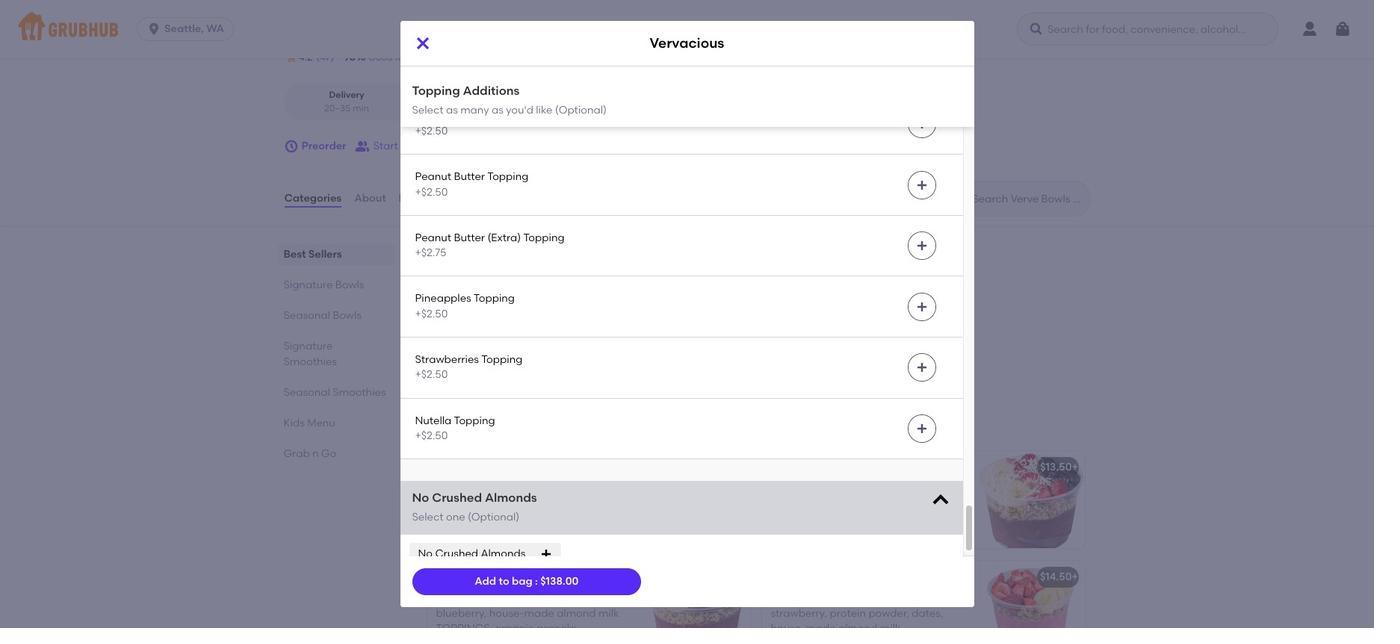 Task type: locate. For each thing, give the bounding box(es) containing it.
as down additions
[[492, 104, 504, 116]]

motorworks
[[511, 29, 570, 42]]

best for best sellers most ordered on grubhub
[[424, 244, 459, 263]]

almonds down strawberries topping +$2.50
[[435, 385, 479, 397]]

(optional)
[[555, 104, 607, 116], [468, 511, 520, 524]]

strawberry, down dragonfruit,
[[771, 608, 827, 620]]

nutella
[[415, 415, 452, 427]]

crushed up berry yum
[[435, 548, 478, 560]]

1 + from the top
[[1072, 461, 1078, 474]]

1 vertical spatial select
[[412, 511, 444, 524]]

0 horizontal spatial min
[[353, 103, 369, 113]]

1 vertical spatial crushed
[[541, 531, 582, 544]]

almonds up no crushed almonds
[[485, 491, 537, 505]]

organic
[[517, 354, 556, 367], [771, 498, 810, 510], [518, 516, 557, 529], [495, 623, 534, 629]]

1 as from the left
[[446, 104, 458, 116]]

best sellers
[[284, 248, 342, 261]]

mangoes topping +$2.50
[[415, 110, 506, 137]]

0 horizontal spatial (optional)
[[468, 511, 520, 524]]

you'd
[[506, 104, 534, 116]]

0 vertical spatial granola,
[[558, 354, 601, 367]]

peanut
[[435, 339, 471, 352], [436, 501, 473, 513]]

signature down seasonal bowls
[[284, 340, 333, 353]]

strawberry, up nutella topping +$2.50
[[480, 370, 537, 382]]

açai, for vervacious
[[466, 324, 491, 337]]

made inside base: açai, banana, strawberry, blueberry, house-made almond milk toppings: organic granol
[[524, 608, 554, 620]]

+$2.50 inside the pineapples topping +$2.50
[[415, 308, 448, 320]]

crushed inside no crushed almonds select one (optional)
[[432, 491, 482, 505]]

yum
[[465, 571, 488, 584]]

2 +$2.50 from the top
[[415, 186, 448, 198]]

sellers
[[463, 244, 515, 263], [309, 248, 342, 261]]

best inside best sellers most ordered on grubhub
[[424, 244, 459, 263]]

2 select from the top
[[412, 511, 444, 524]]

almonds up the to
[[481, 548, 526, 560]]

peanut inside peanut butter (extra) topping +$2.75
[[415, 232, 452, 244]]

base: left dragonfruit,
[[771, 592, 800, 605]]

crushed for no crushed almonds select one (optional)
[[432, 491, 482, 505]]

0 horizontal spatial as
[[446, 104, 458, 116]]

delivery
[[329, 90, 364, 100]]

topping down 'pickup'
[[464, 110, 506, 122]]

no
[[412, 491, 429, 505], [418, 548, 433, 560]]

butter inside peanut butter (extra) topping +$2.75
[[454, 232, 485, 244]]

1 vertical spatial +
[[1072, 571, 1078, 584]]

best down categories button
[[284, 248, 306, 261]]

hemp hearts topping +$2.00
[[415, 49, 526, 76]]

strawberry, inside button
[[482, 531, 538, 544]]

+$2.00
[[415, 64, 448, 76]]

crushed
[[432, 491, 482, 505], [435, 548, 478, 560]]

1 horizontal spatial sellers
[[463, 244, 515, 263]]

base: açai, banana, blueberry, peanut butter, house-made almond milk  toppings: organic granola, banana, strawberry, crushed almonds button
[[427, 444, 750, 559]]

0 vertical spatial crushed
[[432, 491, 482, 505]]

crushed inside button
[[541, 531, 582, 544]]

base: up the one
[[436, 486, 465, 498]]

açai, inside base: açai, banana, strawberry, blueberry, house-made almond milk toppings: organic granol
[[468, 592, 493, 605]]

start group order button
[[355, 133, 461, 160]]

peanut up reviews
[[415, 171, 452, 183]]

select left the one
[[412, 511, 444, 524]]

1 vertical spatial açai,
[[468, 486, 493, 498]]

butter for (extra)
[[454, 232, 485, 244]]

bowls right nutella topping +$2.50
[[505, 417, 551, 435]]

seasonal up signature smoothies
[[284, 309, 330, 322]]

signature bowls down strawberries topping +$2.50
[[424, 417, 551, 435]]

2 vertical spatial açai,
[[468, 592, 493, 605]]

strawberry, up the "sweetened"
[[771, 513, 827, 526]]

as
[[446, 104, 458, 116], [492, 104, 504, 116]]

smoothies up menu
[[333, 386, 386, 399]]

add
[[475, 575, 496, 588]]

additions
[[463, 84, 520, 98]]

base: down the berry
[[436, 592, 465, 605]]

select left mi
[[412, 104, 444, 116]]

smoothies for seasonal
[[333, 386, 386, 399]]

almonds inside button
[[436, 546, 480, 559]]

almonds
[[435, 385, 479, 397], [436, 546, 480, 559]]

peanut up no crushed almonds
[[436, 501, 473, 513]]

1 horizontal spatial (optional)
[[555, 104, 607, 116]]

(optional) right like
[[555, 104, 607, 116]]

topping inside mangoes topping +$2.50
[[464, 110, 506, 122]]

strawberry, down $138.00
[[541, 592, 598, 605]]

+$2.50 inside nutella topping +$2.50
[[415, 430, 448, 442]]

svg image inside seattle, wa button
[[147, 22, 162, 37]]

+$2.50 down strawberries
[[415, 369, 448, 381]]

most
[[424, 265, 449, 278]]

strawberries topping +$2.50
[[415, 354, 523, 381]]

1 vertical spatial smoothies
[[333, 386, 386, 399]]

açai, down add
[[468, 592, 493, 605]]

1 horizontal spatial as
[[492, 104, 504, 116]]

search icon image
[[949, 190, 967, 208]]

granola,
[[558, 354, 601, 367], [813, 498, 855, 510], [560, 516, 602, 529]]

1 vertical spatial butter
[[454, 232, 485, 244]]

0 vertical spatial peanut
[[415, 171, 452, 183]]

grab n go
[[284, 448, 336, 460]]

almonds for no crushed almonds select one (optional)
[[485, 491, 537, 505]]

peanut up strawberries
[[435, 339, 471, 352]]

toppings: up honey,
[[862, 483, 919, 495]]

2 seasonal from the top
[[284, 386, 330, 399]]

signature down strawberries topping +$2.50
[[424, 417, 501, 435]]

4 +$2.50 from the top
[[415, 369, 448, 381]]

base: left "açai"
[[771, 483, 800, 495]]

base: açai, banana, blueberry, peanut butter, house-made almond milk  toppings: organic granola, banana, strawberry, crushed almonds
[[435, 324, 616, 397], [436, 486, 618, 559]]

best
[[424, 244, 459, 263], [284, 248, 306, 261]]

bowls
[[335, 279, 364, 292], [333, 309, 362, 322], [505, 417, 551, 435]]

about
[[354, 192, 386, 205]]

0 vertical spatial signature
[[284, 279, 333, 292]]

smoothies up seasonal smoothies
[[284, 356, 337, 369]]

0 vertical spatial select
[[412, 104, 444, 116]]

select
[[412, 104, 444, 116], [412, 511, 444, 524]]

1 horizontal spatial signature bowls
[[424, 417, 551, 435]]

topping up (extra)
[[487, 171, 529, 183]]

+$2.50 inside strawberries topping +$2.50
[[415, 369, 448, 381]]

granola, inside base: açai sorbet  toppings: organic granola, banana, strawberry, blueberry, honey, sweetened coconut
[[813, 498, 855, 510]]

topping inside peanut butter topping +$2.50
[[487, 171, 529, 183]]

sellers inside best sellers most ordered on grubhub
[[463, 244, 515, 263]]

svg image
[[1029, 22, 1044, 37], [414, 34, 432, 52], [856, 57, 868, 69], [916, 57, 928, 69], [284, 139, 299, 154], [916, 240, 928, 252], [916, 423, 928, 435]]

1 vertical spatial granola,
[[813, 498, 855, 510]]

topping down pike at the top
[[485, 49, 526, 61]]

base: inside base: açai, banana, strawberry, blueberry, house-made almond milk toppings: organic granol
[[436, 592, 465, 605]]

bowls up seasonal bowls
[[335, 279, 364, 292]]

sellers up the on
[[463, 244, 515, 263]]

1 horizontal spatial min
[[500, 103, 516, 113]]

min right 10–20
[[500, 103, 516, 113]]

1 vertical spatial almonds
[[436, 546, 480, 559]]

0.5
[[437, 103, 450, 113]]

peanut up the +$2.75
[[415, 232, 452, 244]]

peanut inside peanut butter topping +$2.50
[[415, 171, 452, 183]]

3 +$2.50 from the top
[[415, 308, 448, 320]]

1 vertical spatial almonds
[[481, 548, 526, 560]]

topping up 0.5
[[412, 84, 460, 98]]

0 horizontal spatial signature bowls
[[284, 279, 364, 292]]

0 vertical spatial bowls
[[335, 279, 364, 292]]

0 vertical spatial milk
[[435, 354, 455, 367]]

milk
[[435, 354, 455, 367], [436, 516, 457, 529], [599, 608, 619, 620]]

strawberry, inside base: açai sorbet  toppings: organic granola, banana, strawberry, blueberry, honey, sweetened coconut
[[771, 513, 827, 526]]

banana,
[[494, 324, 537, 337], [435, 370, 478, 382], [495, 486, 538, 498], [858, 498, 901, 510], [436, 531, 479, 544], [495, 592, 538, 605], [865, 592, 908, 605]]

almonds inside no crushed almonds select one (optional)
[[485, 491, 537, 505]]

2 vertical spatial granola,
[[560, 516, 602, 529]]

1 horizontal spatial vervacious
[[650, 35, 725, 52]]

1 vertical spatial base: açai, banana, blueberry, peanut butter, house-made almond milk  toppings: organic granola, banana, strawberry, crushed almonds
[[436, 486, 618, 559]]

banana, inside base: açai, banana, strawberry, blueberry, house-made almond milk toppings: organic granol
[[495, 592, 538, 605]]

1 peanut from the top
[[415, 171, 452, 183]]

signature inside signature smoothies
[[284, 340, 333, 353]]

svg image inside main navigation navigation
[[1029, 22, 1044, 37]]

1 min from the left
[[353, 103, 369, 113]]

0 vertical spatial seasonal
[[284, 309, 330, 322]]

1 seasonal from the top
[[284, 309, 330, 322]]

0 vertical spatial butter,
[[474, 339, 507, 352]]

topping inside topping additions select as many as you'd like (optional)
[[412, 84, 460, 98]]

vervacious
[[650, 35, 725, 52], [435, 303, 491, 316]]

topping inside the pineapples topping +$2.50
[[474, 293, 515, 305]]

strawberry, up no crushed almonds
[[482, 531, 538, 544]]

2 min from the left
[[500, 103, 516, 113]]

1 vertical spatial seasonal
[[284, 386, 330, 399]]

topping right strawberries
[[481, 354, 523, 366]]

protein
[[830, 608, 866, 620]]

food
[[395, 52, 415, 63]]

0 vertical spatial base: açai, banana, blueberry, peanut butter, house-made almond milk  toppings: organic granola, banana, strawberry, crushed almonds
[[435, 324, 616, 397]]

0 vertical spatial (optional)
[[555, 104, 607, 116]]

crushed up the one
[[432, 491, 482, 505]]

toppings: inside base: açai sorbet  toppings: organic granola, banana, strawberry, blueberry, honey, sweetened coconut
[[862, 483, 919, 495]]

base: for verve bowl image
[[771, 483, 800, 495]]

almonds for no crushed almonds
[[481, 548, 526, 560]]

made
[[545, 339, 575, 352], [546, 501, 576, 513], [524, 608, 554, 620], [806, 623, 836, 629]]

signature bowls up seasonal bowls
[[284, 279, 364, 292]]

hearts
[[449, 49, 483, 61]]

1 vertical spatial peanut
[[436, 501, 473, 513]]

signature
[[284, 279, 333, 292], [284, 340, 333, 353], [424, 417, 501, 435]]

0 vertical spatial +
[[1072, 461, 1078, 474]]

1 vertical spatial (optional)
[[468, 511, 520, 524]]

0 vertical spatial butter
[[454, 171, 485, 183]]

+$2.50 for mangoes topping +$2.50
[[415, 125, 448, 137]]

on
[[494, 265, 507, 278]]

5 +$2.50 from the top
[[415, 430, 448, 442]]

butter, up strawberries topping +$2.50
[[474, 339, 507, 352]]

1 vertical spatial crushed
[[435, 548, 478, 560]]

base: açai, banana, strawberry, blueberry, house-made almond milk toppings: organic granol
[[436, 592, 619, 629]]

0 vertical spatial signature bowls
[[284, 279, 364, 292]]

topping right nutella
[[454, 415, 495, 427]]

min
[[353, 103, 369, 113], [500, 103, 516, 113]]

1 vertical spatial signature bowls
[[424, 417, 551, 435]]

0 horizontal spatial sellers
[[309, 248, 342, 261]]

bowls up signature smoothies
[[333, 309, 362, 322]]

topping up grubhub
[[523, 232, 565, 244]]

min inside 'pickup 0.5 mi • 10–20 min'
[[500, 103, 516, 113]]

açai, down the pineapples topping +$2.50
[[466, 324, 491, 337]]

1 vertical spatial milk
[[436, 516, 457, 529]]

1319
[[686, 29, 705, 42]]

0 vertical spatial açai,
[[466, 324, 491, 337]]

79
[[427, 51, 439, 64]]

1 vertical spatial peanut
[[415, 232, 452, 244]]

2 vertical spatial milk
[[599, 608, 619, 620]]

1 horizontal spatial best
[[424, 244, 459, 263]]

2 peanut from the top
[[415, 232, 452, 244]]

seattle, wa
[[165, 22, 224, 35]]

$13.50 +
[[1041, 461, 1078, 474]]

sorbet
[[828, 483, 860, 495]]

2 + from the top
[[1072, 571, 1078, 584]]

0 horizontal spatial best
[[284, 248, 306, 261]]

no crushed almonds select one (optional)
[[412, 491, 537, 524]]

min down delivery
[[353, 103, 369, 113]]

banana, inside base: açai sorbet  toppings: organic granola, banana, strawberry, blueberry, honey, sweetened coconut
[[858, 498, 901, 510]]

(optional) inside topping additions select as many as you'd like (optional)
[[555, 104, 607, 116]]

strawberry, inside base: açai, banana, strawberry, blueberry, house-made almond milk toppings: organic granol
[[541, 592, 598, 605]]

1 vertical spatial no
[[418, 548, 433, 560]]

+$2.50 down pineapples
[[415, 308, 448, 320]]

base: inside base: açai sorbet  toppings: organic granola, banana, strawberry, blueberry, honey, sweetened coconut
[[771, 483, 800, 495]]

+$2.50 down the "mangoes"
[[415, 125, 448, 137]]

no inside no crushed almonds select one (optional)
[[412, 491, 429, 505]]

base: down the pineapples topping +$2.50
[[435, 324, 464, 337]]

1 vertical spatial vervacious
[[435, 303, 491, 316]]

0 horizontal spatial vervacious
[[435, 303, 491, 316]]

crushed for no crushed almonds
[[435, 548, 478, 560]]

1 +$2.50 from the top
[[415, 125, 448, 137]]

vervacious image
[[639, 290, 752, 387], [638, 452, 750, 549]]

house- inside base: dragonfruit, banana, strawberry, protein powder, dates, house-made almond mi
[[771, 623, 806, 629]]

0 vertical spatial smoothies
[[284, 356, 337, 369]]

base: dragonfruit, banana, strawberry, protein powder, dates, house-made almond mi
[[771, 592, 944, 629]]

açai, up no crushed almonds
[[468, 486, 493, 498]]

0 vertical spatial almonds
[[485, 491, 537, 505]]

n
[[312, 448, 319, 460]]

toppings: inside base: açai, banana, strawberry, blueberry, house-made almond milk toppings: organic granol
[[436, 623, 493, 629]]

0 vertical spatial no
[[412, 491, 429, 505]]

butter
[[454, 171, 485, 183], [454, 232, 485, 244]]

vervacious image inside base: açai, banana, blueberry, peanut butter, house-made almond milk  toppings: organic granola, banana, strawberry, crushed almonds button
[[638, 452, 750, 549]]

base: for berry yum image
[[436, 592, 465, 605]]

almond
[[577, 339, 616, 352], [579, 501, 618, 513], [557, 608, 596, 620], [839, 623, 878, 629]]

select inside topping additions select as many as you'd like (optional)
[[412, 104, 444, 116]]

blueberry, inside button
[[541, 486, 592, 498]]

+$2.50 down nutella
[[415, 430, 448, 442]]

seasonal for seasonal bowls
[[284, 309, 330, 322]]

açai,
[[466, 324, 491, 337], [468, 486, 493, 498], [468, 592, 493, 605]]

seasonal up kids menu at the left bottom
[[284, 386, 330, 399]]

toppings: down berry yum
[[436, 623, 493, 629]]

2 vertical spatial signature
[[424, 417, 501, 435]]

street
[[369, 29, 399, 42]]

+$2.50 down start group order
[[415, 186, 448, 198]]

order
[[433, 140, 461, 152]]

signature down best sellers
[[284, 279, 333, 292]]

(optional) right the one
[[468, 511, 520, 524]]

1 select from the top
[[412, 104, 444, 116]]

+$2.50 inside mangoes topping +$2.50
[[415, 125, 448, 137]]

peanut
[[415, 171, 452, 183], [415, 232, 452, 244]]

as left •
[[446, 104, 458, 116]]

grab
[[284, 448, 310, 460]]

2 butter from the top
[[454, 232, 485, 244]]

+$2.50 for nutella topping +$2.50
[[415, 430, 448, 442]]

butter up best sellers most ordered on grubhub
[[454, 232, 485, 244]]

topping inside nutella topping +$2.50
[[454, 415, 495, 427]]

seasonal for seasonal smoothies
[[284, 386, 330, 399]]

sellers down categories button
[[309, 248, 342, 261]]

butter, right the one
[[475, 501, 509, 513]]

verve bowl image
[[973, 452, 1085, 549]]

1 vertical spatial signature
[[284, 340, 333, 353]]

0 vertical spatial crushed
[[539, 370, 580, 382]]

butter down order
[[454, 171, 485, 183]]

house- down dragonfruit,
[[771, 623, 806, 629]]

good
[[368, 52, 393, 63]]

house- right the one
[[511, 501, 546, 513]]

suite
[[402, 29, 427, 42]]

base: açai sorbet  toppings: organic granola, banana, strawberry, blueberry, honey, sweetened coconut
[[771, 483, 919, 541]]

house-
[[510, 339, 545, 352], [511, 501, 546, 513], [489, 608, 524, 620], [771, 623, 806, 629]]

topping inside peanut butter (extra) topping +$2.75
[[523, 232, 565, 244]]

best up most at top left
[[424, 244, 459, 263]]

+$2.50 for pineapples topping +$2.50
[[415, 308, 448, 320]]

option group
[[284, 83, 540, 121]]

berry yum image
[[638, 562, 750, 629]]

1 butter from the top
[[454, 171, 485, 183]]

blueberry,
[[539, 324, 590, 337], [541, 486, 592, 498], [830, 513, 881, 526], [436, 608, 487, 620]]

blueberry, inside base: açai, banana, strawberry, blueberry, house-made almond milk toppings: organic granol
[[436, 608, 487, 620]]

topping down the on
[[474, 293, 515, 305]]

butter inside peanut butter topping +$2.50
[[454, 171, 485, 183]]

kids
[[284, 417, 305, 430]]

svg image
[[1334, 20, 1352, 38], [147, 22, 162, 37], [916, 118, 928, 130], [916, 179, 928, 191], [916, 301, 928, 313], [916, 362, 928, 374], [930, 490, 951, 511], [541, 549, 553, 561]]

organic inside base: açai sorbet  toppings: organic granola, banana, strawberry, blueberry, honey, sweetened coconut
[[771, 498, 810, 510]]

almonds up berry yum
[[436, 546, 480, 559]]

1 vertical spatial vervacious image
[[638, 452, 750, 549]]

toppings: up no crushed almonds
[[459, 516, 516, 529]]

$13.50
[[1041, 461, 1072, 474]]

house- down the to
[[489, 608, 524, 620]]

açai, inside button
[[468, 486, 493, 498]]

pineapples
[[415, 293, 471, 305]]

1 vertical spatial butter,
[[475, 501, 509, 513]]

seattle,
[[165, 22, 204, 35]]

crushed
[[539, 370, 580, 382], [541, 531, 582, 544]]



Task type: vqa. For each thing, say whether or not it's contained in the screenshot.
the bottom Pickup:
no



Task type: describe. For each thing, give the bounding box(es) containing it.
(extra)
[[488, 232, 521, 244]]

715 east pine street suite k middle of pike motorworks courtyard
[[302, 29, 625, 42]]

courtyard
[[573, 29, 625, 42]]

topping inside strawberries topping +$2.50
[[481, 354, 523, 366]]

strawberries
[[415, 354, 479, 366]]

house- up strawberries topping +$2.50
[[510, 339, 545, 352]]

dates,
[[912, 608, 944, 620]]

made inside base: dragonfruit, banana, strawberry, protein powder, dates, house-made almond mi
[[806, 623, 836, 629]]

bag
[[512, 575, 533, 588]]

topping additions select as many as you'd like (optional)
[[412, 84, 607, 116]]

no for no crushed almonds
[[418, 548, 433, 560]]

715
[[302, 29, 318, 42]]

base: inside button
[[436, 486, 465, 498]]

berry yum
[[436, 571, 488, 584]]

beast mode image
[[973, 562, 1085, 629]]

organic inside button
[[518, 516, 557, 529]]

toppings: down the pineapples topping +$2.50
[[458, 354, 514, 367]]

min inside delivery 20–35 min
[[353, 103, 369, 113]]

seattle, wa button
[[137, 17, 240, 41]]

butter, inside button
[[475, 501, 509, 513]]

star icon image
[[284, 50, 299, 65]]

one
[[446, 511, 465, 524]]

svg image inside preorder button
[[284, 139, 299, 154]]

(206)
[[636, 29, 661, 42]]

nutella topping +$2.50
[[415, 415, 495, 442]]

2 as from the left
[[492, 104, 504, 116]]

organic inside base: açai, banana, strawberry, blueberry, house-made almond milk toppings: organic granol
[[495, 623, 534, 629]]

categories
[[284, 192, 342, 205]]

middle
[[439, 29, 473, 42]]

k
[[430, 29, 436, 42]]

topping inside the hemp hearts topping +$2.00
[[485, 49, 526, 61]]

reviews
[[399, 192, 440, 205]]

almond inside base: açai, banana, strawberry, blueberry, house-made almond milk toppings: organic granol
[[557, 608, 596, 620]]

base: inside base: dragonfruit, banana, strawberry, protein powder, dates, house-made almond mi
[[771, 592, 800, 605]]

toppings: inside button
[[459, 516, 516, 529]]

banana, inside base: dragonfruit, banana, strawberry, protein powder, dates, house-made almond mi
[[865, 592, 908, 605]]

ordered
[[451, 265, 492, 278]]

peanut for +$2.50
[[415, 171, 452, 183]]

+$2.75
[[415, 247, 446, 259]]

good food
[[368, 52, 415, 63]]

like
[[536, 104, 553, 116]]

many
[[461, 104, 489, 116]]

pickup
[[462, 90, 492, 100]]

base: açai, banana, blueberry, peanut butter, house-made almond milk  toppings: organic granola, banana, strawberry, crushed almonds inside button
[[436, 486, 618, 559]]

grubhub
[[509, 265, 555, 278]]

smoothies for signature
[[284, 356, 337, 369]]

no crushed almonds
[[418, 548, 526, 560]]

1 vertical spatial bowls
[[333, 309, 362, 322]]

Search Verve Bowls - Capitol Hill search field
[[971, 192, 1086, 206]]

sellers for best sellers most ordered on grubhub
[[463, 244, 515, 263]]

açai, for berry yum
[[468, 592, 493, 605]]

sellers for best sellers
[[309, 248, 342, 261]]

to
[[499, 575, 509, 588]]

of
[[476, 29, 486, 42]]

powder,
[[869, 608, 909, 620]]

pine
[[344, 29, 366, 42]]

main navigation navigation
[[0, 0, 1374, 58]]

preorder
[[302, 140, 346, 152]]

reviews button
[[398, 172, 441, 226]]

10–20
[[474, 103, 498, 113]]

Input item quantity number field
[[876, 50, 908, 76]]

coconut
[[829, 528, 871, 541]]

blueberry, inside base: açai sorbet  toppings: organic granola, banana, strawberry, blueberry, honey, sweetened coconut
[[830, 513, 881, 526]]

best for best sellers
[[284, 248, 306, 261]]

option group containing delivery 20–35 min
[[284, 83, 540, 121]]

preorder button
[[284, 133, 346, 160]]

dragonfruit,
[[803, 592, 863, 605]]

(47)
[[316, 51, 335, 64]]

:
[[535, 575, 538, 588]]

$14.50 +
[[1040, 571, 1078, 584]]

house- inside base: açai, banana, strawberry, blueberry, house-made almond milk toppings: organic granol
[[489, 608, 524, 620]]

go
[[321, 448, 336, 460]]

açai
[[803, 483, 825, 495]]

strawberry, inside base: dragonfruit, banana, strawberry, protein powder, dates, house-made almond mi
[[771, 608, 827, 620]]

signature smoothies
[[284, 340, 337, 369]]

96
[[343, 51, 356, 64]]

almond inside button
[[579, 501, 618, 513]]

start
[[373, 140, 398, 152]]

715 east pine street suite k middle of pike motorworks courtyard button
[[302, 27, 626, 44]]

select inside no crushed almonds select one (optional)
[[412, 511, 444, 524]]

seasonal smoothies
[[284, 386, 386, 399]]

(206) 422-1319 button
[[636, 28, 705, 43]]

peanut for +$2.75
[[415, 232, 452, 244]]

pike
[[488, 29, 509, 42]]

peanut butter (extra) topping +$2.75
[[415, 232, 565, 259]]

granola, inside button
[[560, 516, 602, 529]]

made inside button
[[546, 501, 576, 513]]

berry
[[436, 571, 463, 584]]

0 vertical spatial almonds
[[435, 385, 479, 397]]

$138.00
[[541, 575, 579, 588]]

people icon image
[[355, 139, 370, 154]]

butter for topping
[[454, 171, 485, 183]]

0 vertical spatial vervacious
[[650, 35, 725, 52]]

hemp
[[415, 49, 446, 61]]

422-
[[664, 29, 686, 42]]

best sellers most ordered on grubhub
[[424, 244, 555, 278]]

0 vertical spatial vervacious image
[[639, 290, 752, 387]]

mi
[[453, 103, 464, 113]]

•
[[467, 103, 471, 113]]

base: for top vervacious image
[[435, 324, 464, 337]]

house- inside button
[[511, 501, 546, 513]]

mangoes
[[415, 110, 462, 122]]

0 vertical spatial peanut
[[435, 339, 471, 352]]

pickup 0.5 mi • 10–20 min
[[437, 90, 516, 113]]

east
[[320, 29, 342, 42]]

+ for $14.50 +
[[1072, 571, 1078, 584]]

(206) 422-1319
[[636, 29, 705, 42]]

peanut inside button
[[436, 501, 473, 513]]

categories button
[[284, 172, 342, 226]]

milk inside base: açai, banana, blueberry, peanut butter, house-made almond milk  toppings: organic granola, banana, strawberry, crushed almonds button
[[436, 516, 457, 529]]

no for no crushed almonds select one (optional)
[[412, 491, 429, 505]]

(optional) inside no crushed almonds select one (optional)
[[468, 511, 520, 524]]

delivery 20–35 min
[[324, 90, 369, 113]]

peanut butter topping +$2.50
[[415, 171, 529, 198]]

2 vertical spatial bowls
[[505, 417, 551, 435]]

milk inside base: açai, banana, strawberry, blueberry, house-made almond milk toppings: organic granol
[[599, 608, 619, 620]]

+$2.50 inside peanut butter topping +$2.50
[[415, 186, 448, 198]]

honey,
[[883, 513, 916, 526]]

start group order
[[373, 140, 461, 152]]

almond inside base: dragonfruit, banana, strawberry, protein powder, dates, house-made almond mi
[[839, 623, 878, 629]]

+$2.50 for strawberries topping +$2.50
[[415, 369, 448, 381]]

kids menu
[[284, 417, 335, 430]]

menu
[[307, 417, 335, 430]]

+ for $13.50 +
[[1072, 461, 1078, 474]]

$14.50
[[1040, 571, 1072, 584]]

seasonal bowls
[[284, 309, 362, 322]]

20–35
[[324, 103, 351, 113]]



